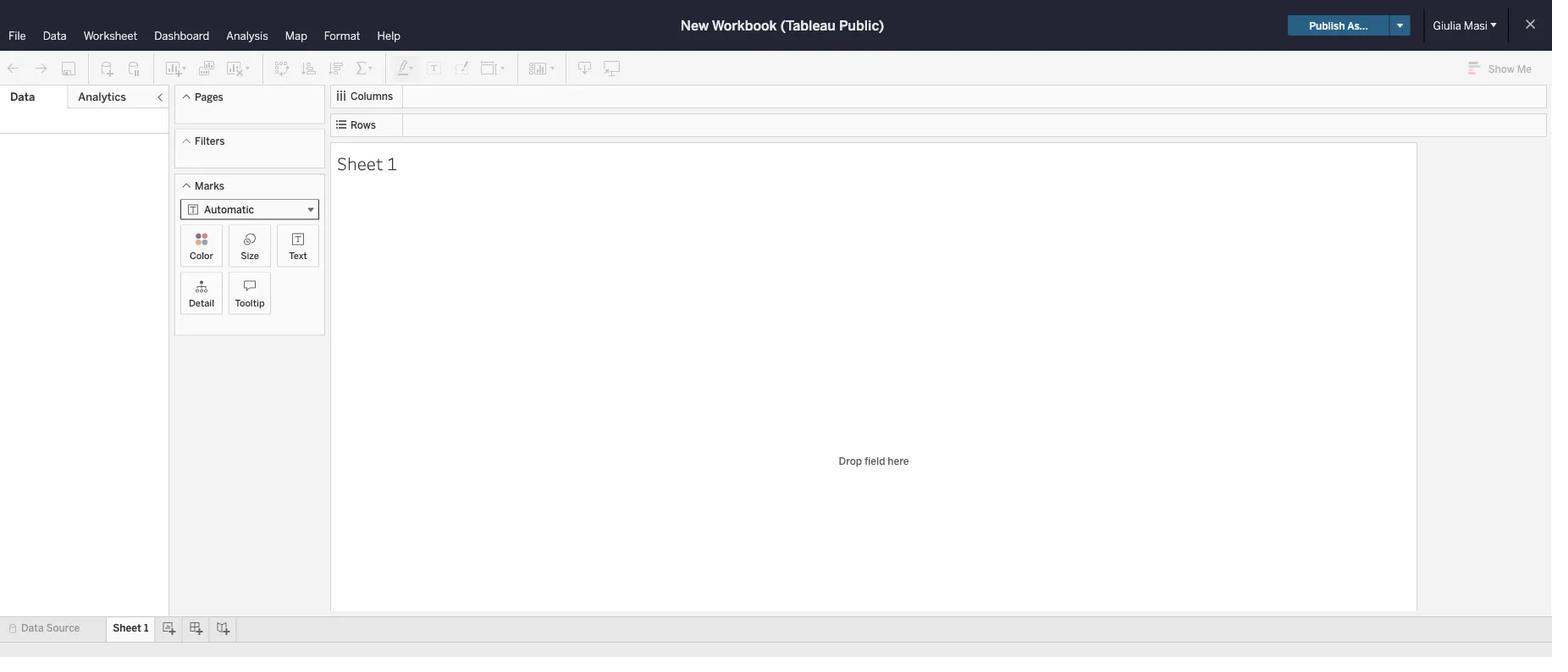 Task type: locate. For each thing, give the bounding box(es) containing it.
new
[[681, 17, 709, 33]]

data left source
[[21, 622, 44, 635]]

new worksheet image
[[164, 60, 188, 77]]

data down the undo icon
[[10, 90, 35, 104]]

show
[[1489, 62, 1515, 75]]

workbook
[[712, 17, 777, 33]]

dashboard
[[154, 29, 209, 42]]

0 vertical spatial sheet
[[337, 151, 383, 175]]

1 down columns
[[387, 151, 397, 175]]

1 horizontal spatial sheet 1
[[337, 151, 397, 175]]

drop
[[839, 455, 862, 467]]

redo image
[[32, 60, 49, 77]]

1 right source
[[144, 622, 149, 635]]

sheet 1 right source
[[113, 622, 149, 635]]

sheet right source
[[113, 622, 141, 635]]

map
[[285, 29, 307, 42]]

here
[[888, 455, 909, 467]]

0 vertical spatial 1
[[387, 151, 397, 175]]

worksheet
[[84, 29, 137, 42]]

0 horizontal spatial sheet
[[113, 622, 141, 635]]

sheet
[[337, 151, 383, 175], [113, 622, 141, 635]]

0 horizontal spatial sheet 1
[[113, 622, 149, 635]]

sheet down rows
[[337, 151, 383, 175]]

1 horizontal spatial sheet
[[337, 151, 383, 175]]

collapse image
[[155, 92, 165, 103]]

analytics
[[78, 90, 126, 104]]

totals image
[[355, 60, 375, 77]]

me
[[1518, 62, 1532, 75]]

pages
[[195, 91, 223, 103]]

sheet 1
[[337, 151, 397, 175], [113, 622, 149, 635]]

tooltip
[[235, 297, 265, 309]]

1
[[387, 151, 397, 175], [144, 622, 149, 635]]

filters
[[195, 135, 225, 147]]

data source
[[21, 622, 80, 635]]

format
[[324, 29, 361, 42]]

data up save image
[[43, 29, 67, 42]]

1 vertical spatial 1
[[144, 622, 149, 635]]

show labels image
[[426, 60, 443, 77]]

data
[[43, 29, 67, 42], [10, 90, 35, 104], [21, 622, 44, 635]]

0 vertical spatial sheet 1
[[337, 151, 397, 175]]

0 vertical spatial data
[[43, 29, 67, 42]]

1 vertical spatial data
[[10, 90, 35, 104]]

file
[[8, 29, 26, 42]]

marks
[[195, 180, 224, 192]]

as...
[[1348, 19, 1369, 32]]

sheet 1 down rows
[[337, 151, 397, 175]]

drop field here
[[839, 455, 909, 467]]

new data source image
[[99, 60, 116, 77]]

rows
[[351, 119, 376, 131]]

help
[[377, 29, 401, 42]]

1 vertical spatial sheet 1
[[113, 622, 149, 635]]

0 horizontal spatial 1
[[144, 622, 149, 635]]

masi
[[1465, 19, 1488, 32]]

duplicate image
[[198, 60, 215, 77]]



Task type: describe. For each thing, give the bounding box(es) containing it.
columns
[[351, 90, 393, 103]]

publish as... button
[[1289, 15, 1390, 36]]

show me button
[[1462, 55, 1548, 82]]

color
[[190, 250, 213, 261]]

size
[[241, 250, 259, 261]]

analysis
[[226, 29, 268, 42]]

field
[[865, 455, 886, 467]]

undo image
[[5, 60, 22, 77]]

show/hide cards image
[[529, 60, 556, 77]]

source
[[46, 622, 80, 635]]

show me
[[1489, 62, 1532, 75]]

1 vertical spatial sheet
[[113, 622, 141, 635]]

sort ascending image
[[301, 60, 318, 77]]

save image
[[59, 59, 78, 78]]

format workbook image
[[453, 60, 470, 77]]

(tableau
[[781, 17, 836, 33]]

giulia
[[1434, 19, 1462, 32]]

fit image
[[480, 60, 507, 77]]

publish as...
[[1310, 19, 1369, 32]]

highlight image
[[396, 60, 416, 77]]

swap rows and columns image
[[274, 60, 291, 77]]

pause auto updates image
[[126, 60, 143, 77]]

2 vertical spatial data
[[21, 622, 44, 635]]

download image
[[577, 60, 594, 77]]

giulia masi
[[1434, 19, 1488, 32]]

open in desktop image
[[604, 60, 621, 77]]

public)
[[839, 17, 885, 33]]

clear sheet image
[[225, 60, 252, 77]]

new workbook (tableau public)
[[681, 17, 885, 33]]

1 horizontal spatial 1
[[387, 151, 397, 175]]

publish
[[1310, 19, 1346, 32]]

sort descending image
[[328, 60, 345, 77]]

detail
[[189, 297, 214, 309]]

text
[[289, 250, 307, 261]]



Task type: vqa. For each thing, say whether or not it's contained in the screenshot.
analytics at the top left
yes



